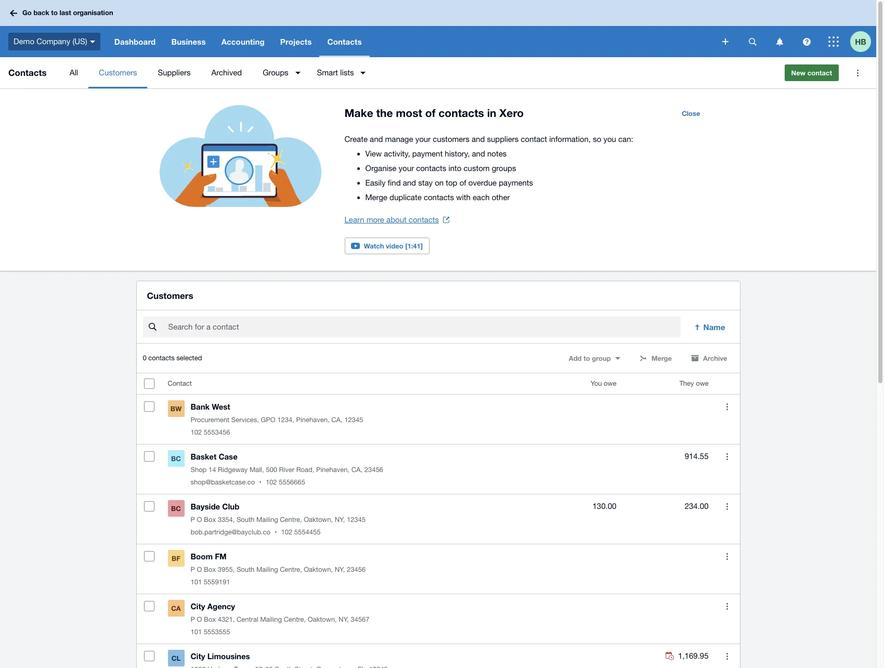 Task type: locate. For each thing, give the bounding box(es) containing it.
learn more about contacts link
[[345, 213, 449, 227]]

1 vertical spatial south
[[237, 566, 255, 574]]

1 vertical spatial oaktown,
[[304, 566, 333, 574]]

box for city
[[204, 616, 216, 624]]

0 vertical spatial mailing
[[256, 516, 278, 524]]

oaktown,
[[304, 516, 333, 524], [304, 566, 333, 574], [308, 616, 337, 624]]

ca
[[171, 605, 181, 613]]

0 vertical spatial 23456
[[365, 466, 383, 474]]

basket
[[191, 452, 217, 462]]

more row options image right 234.00 link
[[727, 503, 728, 510]]

oaktown, up 5554455
[[304, 516, 333, 524]]

1 vertical spatial box
[[204, 566, 216, 574]]

last
[[60, 8, 71, 17]]

0 horizontal spatial owe
[[604, 380, 617, 388]]

demo
[[14, 37, 34, 46]]

svg image inside go back to last organisation link
[[10, 10, 17, 16]]

1 vertical spatial mailing
[[256, 566, 278, 574]]

ca, inside bank west procurement services, gpo 1234, pinehaven, ca, 12345 102 5553456
[[331, 416, 343, 424]]

1 vertical spatial contact
[[521, 135, 547, 144]]

0 vertical spatial city
[[191, 602, 205, 611]]

oaktown, for bayside club
[[304, 516, 333, 524]]

0 vertical spatial oaktown,
[[304, 516, 333, 524]]

2 horizontal spatial 102
[[281, 529, 292, 536]]

svg image
[[829, 36, 839, 47], [803, 38, 811, 46], [723, 38, 729, 45], [90, 40, 95, 43]]

102 inside bank west procurement services, gpo 1234, pinehaven, ca, 12345 102 5553456
[[191, 429, 202, 437]]

1 more row options image from the top
[[727, 553, 728, 560]]

5 more row options button from the top
[[717, 596, 738, 617]]

0 vertical spatial more row options image
[[727, 404, 728, 410]]

mailing right central
[[260, 616, 282, 624]]

0 vertical spatial more row options image
[[727, 553, 728, 560]]

bob.partridge@bayclub.co
[[191, 529, 271, 536]]

contact
[[808, 69, 832, 77], [521, 135, 547, 144]]

ca, right 1234,
[[331, 416, 343, 424]]

o down the boom
[[197, 566, 202, 574]]

contacts inside popup button
[[327, 37, 362, 46]]

1 vertical spatial p
[[191, 566, 195, 574]]

p down bayside
[[191, 516, 195, 524]]

dashboard
[[114, 37, 156, 46]]

owe
[[604, 380, 617, 388], [696, 380, 709, 388]]

south
[[237, 516, 255, 524], [237, 566, 255, 574]]

101
[[191, 579, 202, 586], [191, 629, 202, 636]]

box for boom
[[204, 566, 216, 574]]

south inside bayside club p o box 3354, south mailing centre, oaktown, ny, 12345 bob.partridge@bayclub.co • 102 5554455
[[237, 516, 255, 524]]

1 vertical spatial bc
[[171, 505, 181, 513]]

101 left 5553555
[[191, 629, 202, 636]]

projects button
[[273, 26, 320, 57]]

p for boom fm
[[191, 566, 195, 574]]

102 left 5554455
[[281, 529, 292, 536]]

business button
[[164, 26, 214, 57]]

3 more row options button from the top
[[717, 496, 738, 517]]

south inside "boom fm p o box 3955, south mailing centre, oaktown, ny, 23456 101 5559191"
[[237, 566, 255, 574]]

0 vertical spatial centre,
[[280, 516, 302, 524]]

1 more row options image from the top
[[727, 404, 728, 410]]

2 bc from the top
[[171, 505, 181, 513]]

cl
[[172, 655, 181, 663]]

top
[[446, 178, 458, 187]]

box inside bayside club p o box 3354, south mailing centre, oaktown, ny, 12345 bob.partridge@bayclub.co • 102 5554455
[[204, 516, 216, 524]]

101 inside city agency p o box 4321, central mailing centre, oaktown, ny, 34567 101 5553555
[[191, 629, 202, 636]]

2 vertical spatial o
[[197, 616, 202, 624]]

0 contacts selected
[[143, 354, 202, 362]]

1 vertical spatial city
[[191, 652, 205, 661]]

234.00 link
[[685, 501, 709, 513]]

add to group button
[[563, 350, 627, 367]]

accounting button
[[214, 26, 273, 57]]

3955,
[[218, 566, 235, 574]]

actions menu image
[[847, 62, 868, 83]]

centre, right central
[[284, 616, 306, 624]]

make
[[345, 107, 373, 120]]

more row options image for agency
[[727, 603, 728, 610]]

1 vertical spatial to
[[584, 354, 590, 363]]

your
[[415, 135, 431, 144], [399, 164, 414, 173]]

0 horizontal spatial customers
[[99, 68, 137, 77]]

more row options image for west
[[727, 404, 728, 410]]

contacts down payment
[[416, 164, 446, 173]]

services,
[[231, 416, 259, 424]]

1 horizontal spatial contacts
[[327, 37, 362, 46]]

more
[[367, 215, 384, 224]]

centre, inside "boom fm p o box 3955, south mailing centre, oaktown, ny, 23456 101 5559191"
[[280, 566, 302, 574]]

contact list table element
[[137, 374, 740, 669]]

1 horizontal spatial to
[[584, 354, 590, 363]]

p inside bayside club p o box 3354, south mailing centre, oaktown, ny, 12345 bob.partridge@bayclub.co • 102 5554455
[[191, 516, 195, 524]]

bc for basket case
[[171, 455, 181, 463]]

• inside basket case shop 14 ridgeway mall, 500 river road, pinehaven, ca, 23456 shop@basketcase.co • 102 5556665
[[259, 479, 262, 487]]

mailing inside "boom fm p o box 3955, south mailing centre, oaktown, ny, 23456 101 5559191"
[[256, 566, 278, 574]]

2 vertical spatial more row options image
[[727, 503, 728, 510]]

pinehaven, right 1234,
[[296, 416, 330, 424]]

bw
[[171, 405, 182, 413]]

contacts down "demo"
[[8, 67, 47, 78]]

0 vertical spatial bc
[[171, 455, 181, 463]]

1 vertical spatial 12345
[[347, 516, 366, 524]]

archived
[[211, 68, 242, 77]]

centre, inside bayside club p o box 3354, south mailing centre, oaktown, ny, 12345 bob.partridge@bayclub.co • 102 5554455
[[280, 516, 302, 524]]

navigation
[[107, 26, 715, 57]]

1 vertical spatial more row options image
[[727, 603, 728, 610]]

o left 4321,
[[197, 616, 202, 624]]

centre, up 5554455
[[280, 516, 302, 524]]

accounting
[[221, 37, 265, 46]]

central
[[237, 616, 258, 624]]

23456 inside basket case shop 14 ridgeway mall, 500 river road, pinehaven, ca, 23456 shop@basketcase.co • 102 5556665
[[365, 466, 383, 474]]

• down mall, at the left bottom of the page
[[259, 479, 262, 487]]

0 vertical spatial pinehaven,
[[296, 416, 330, 424]]

3 p from the top
[[191, 616, 195, 624]]

learn more about contacts
[[345, 215, 439, 224]]

914.55 link
[[685, 451, 709, 463]]

oaktown, for city agency
[[308, 616, 337, 624]]

2 vertical spatial centre,
[[284, 616, 306, 624]]

oaktown, inside bayside club p o box 3354, south mailing centre, oaktown, ny, 12345 bob.partridge@bayclub.co • 102 5554455
[[304, 516, 333, 524]]

activity,
[[384, 149, 410, 158]]

history,
[[445, 149, 470, 158]]

new contact button
[[785, 65, 839, 81]]

mailing inside bayside club p o box 3354, south mailing centre, oaktown, ny, 12345 bob.partridge@bayclub.co • 102 5554455
[[256, 516, 278, 524]]

3 more row options image from the top
[[727, 653, 728, 660]]

p for city agency
[[191, 616, 195, 624]]

centre, down 5554455
[[280, 566, 302, 574]]

o inside "boom fm p o box 3955, south mailing centre, oaktown, ny, 23456 101 5559191"
[[197, 566, 202, 574]]

1 vertical spatial merge
[[652, 354, 672, 363]]

1 horizontal spatial contact
[[808, 69, 832, 77]]

1 box from the top
[[204, 516, 216, 524]]

ny,
[[335, 516, 345, 524], [335, 566, 345, 574], [339, 616, 349, 624]]

2 vertical spatial more row options image
[[727, 653, 728, 660]]

0 horizontal spatial svg image
[[10, 10, 17, 16]]

centre, for bayside club
[[280, 516, 302, 524]]

0 horizontal spatial contact
[[521, 135, 547, 144]]

city right cl
[[191, 652, 205, 661]]

customers inside "button"
[[99, 68, 137, 77]]

1 vertical spatial •
[[275, 529, 277, 536]]

bc left bayside
[[171, 505, 181, 513]]

ny, inside city agency p o box 4321, central mailing centre, oaktown, ny, 34567 101 5553555
[[339, 616, 349, 624]]

your up payment
[[415, 135, 431, 144]]

bc left 'basket'
[[171, 455, 181, 463]]

2 o from the top
[[197, 566, 202, 574]]

box inside city agency p o box 4321, central mailing centre, oaktown, ny, 34567 101 5553555
[[204, 616, 216, 624]]

1 horizontal spatial owe
[[696, 380, 709, 388]]

owe right they
[[696, 380, 709, 388]]

0 vertical spatial 12345
[[345, 416, 363, 424]]

0 horizontal spatial merge
[[365, 193, 388, 202]]

2 vertical spatial mailing
[[260, 616, 282, 624]]

xero
[[500, 107, 524, 120]]

0 vertical spatial ca,
[[331, 416, 343, 424]]

merge left the "archive" button at bottom right
[[652, 354, 672, 363]]

2 vertical spatial 102
[[281, 529, 292, 536]]

mall,
[[250, 466, 264, 474]]

1 vertical spatial your
[[399, 164, 414, 173]]

4 more row options button from the top
[[717, 546, 738, 567]]

contacts
[[439, 107, 484, 120], [416, 164, 446, 173], [424, 193, 454, 202], [409, 215, 439, 224], [148, 354, 175, 362]]

0 horizontal spatial your
[[399, 164, 414, 173]]

1 south from the top
[[237, 516, 255, 524]]

2 p from the top
[[191, 566, 195, 574]]

3 box from the top
[[204, 616, 216, 624]]

1 city from the top
[[191, 602, 205, 611]]

and
[[370, 135, 383, 144], [472, 135, 485, 144], [472, 149, 485, 158], [403, 178, 416, 187]]

2 101 from the top
[[191, 629, 202, 636]]

contact right suppliers
[[521, 135, 547, 144]]

view activity, payment history, and notes
[[365, 149, 507, 158]]

box up 5559191
[[204, 566, 216, 574]]

1 101 from the top
[[191, 579, 202, 586]]

smart lists button
[[307, 57, 372, 88]]

0 vertical spatial box
[[204, 516, 216, 524]]

1 horizontal spatial merge
[[652, 354, 672, 363]]

to left the last
[[51, 8, 58, 17]]

ny, inside "boom fm p o box 3955, south mailing centre, oaktown, ny, 23456 101 5559191"
[[335, 566, 345, 574]]

2 more row options image from the top
[[727, 603, 728, 610]]

merge button
[[633, 350, 678, 367]]

• left 5554455
[[275, 529, 277, 536]]

svg image
[[10, 10, 17, 16], [749, 38, 757, 46], [776, 38, 783, 46]]

2 city from the top
[[191, 652, 205, 661]]

view
[[365, 149, 382, 158]]

more row options image
[[727, 404, 728, 410], [727, 454, 728, 460], [727, 503, 728, 510]]

more row options image right 914.55 link
[[727, 454, 728, 460]]

mailing for agency
[[260, 616, 282, 624]]

pinehaven, inside bank west procurement services, gpo 1234, pinehaven, ca, 12345 102 5553456
[[296, 416, 330, 424]]

merge down easily
[[365, 193, 388, 202]]

0 vertical spatial south
[[237, 516, 255, 524]]

1 bc from the top
[[171, 455, 181, 463]]

6 more row options button from the top
[[717, 646, 738, 667]]

12345 inside bayside club p o box 3354, south mailing centre, oaktown, ny, 12345 bob.partridge@bayclub.co • 102 5554455
[[347, 516, 366, 524]]

0 vertical spatial ny,
[[335, 516, 345, 524]]

2 vertical spatial p
[[191, 616, 195, 624]]

1 owe from the left
[[604, 380, 617, 388]]

contacts up lists
[[327, 37, 362, 46]]

1 horizontal spatial ca,
[[352, 466, 363, 474]]

1 vertical spatial of
[[460, 178, 467, 187]]

3 more row options image from the top
[[727, 503, 728, 510]]

contact right new
[[808, 69, 832, 77]]

ny, inside bayside club p o box 3354, south mailing centre, oaktown, ny, 12345 bob.partridge@bayclub.co • 102 5554455
[[335, 516, 345, 524]]

of right most
[[425, 107, 436, 120]]

1 vertical spatial ca,
[[352, 466, 363, 474]]

o
[[197, 516, 202, 524], [197, 566, 202, 574], [197, 616, 202, 624]]

0 vertical spatial contacts
[[327, 37, 362, 46]]

ca, right road,
[[352, 466, 363, 474]]

0 horizontal spatial to
[[51, 8, 58, 17]]

bc for bayside club
[[171, 505, 181, 513]]

banner
[[0, 0, 877, 57]]

pinehaven,
[[296, 416, 330, 424], [316, 466, 350, 474]]

oaktown, down 5554455
[[304, 566, 333, 574]]

0 horizontal spatial •
[[259, 479, 262, 487]]

0 vertical spatial merge
[[365, 193, 388, 202]]

0 vertical spatial p
[[191, 516, 195, 524]]

box inside "boom fm p o box 3955, south mailing centre, oaktown, ny, 23456 101 5559191"
[[204, 566, 216, 574]]

menu
[[59, 57, 776, 88]]

o inside bayside club p o box 3354, south mailing centre, oaktown, ny, 12345 bob.partridge@bayclub.co • 102 5554455
[[197, 516, 202, 524]]

menu containing all
[[59, 57, 776, 88]]

mailing inside city agency p o box 4321, central mailing centre, oaktown, ny, 34567 101 5553555
[[260, 616, 282, 624]]

1 vertical spatial more row options image
[[727, 454, 728, 460]]

easily
[[365, 178, 386, 187]]

go
[[22, 8, 32, 17]]

1 vertical spatial centre,
[[280, 566, 302, 574]]

demo company (us) button
[[0, 26, 107, 57]]

1 vertical spatial 101
[[191, 629, 202, 636]]

make the most of contacts in xero
[[345, 107, 524, 120]]

contacts down merge duplicate contacts with each other
[[409, 215, 439, 224]]

city inside city agency p o box 4321, central mailing centre, oaktown, ny, 34567 101 5553555
[[191, 602, 205, 611]]

south for club
[[237, 516, 255, 524]]

south right 3955,
[[237, 566, 255, 574]]

101 left 5559191
[[191, 579, 202, 586]]

pinehaven, inside basket case shop 14 ridgeway mall, 500 river road, pinehaven, ca, 23456 shop@basketcase.co • 102 5556665
[[316, 466, 350, 474]]

owe for you owe
[[604, 380, 617, 388]]

12345
[[345, 416, 363, 424], [347, 516, 366, 524]]

mailing up bob.partridge@bayclub.co
[[256, 516, 278, 524]]

0 horizontal spatial 102
[[191, 429, 202, 437]]

3 o from the top
[[197, 616, 202, 624]]

selected
[[177, 354, 202, 362]]

2 box from the top
[[204, 566, 216, 574]]

oaktown, inside "boom fm p o box 3955, south mailing centre, oaktown, ny, 23456 101 5559191"
[[304, 566, 333, 574]]

0 vertical spatial 102
[[191, 429, 202, 437]]

0 vertical spatial o
[[197, 516, 202, 524]]

oaktown, for boom fm
[[304, 566, 333, 574]]

0 horizontal spatial ca,
[[331, 416, 343, 424]]

p inside "boom fm p o box 3955, south mailing centre, oaktown, ny, 23456 101 5559191"
[[191, 566, 195, 574]]

0 vertical spatial contact
[[808, 69, 832, 77]]

0 vertical spatial 101
[[191, 579, 202, 586]]

• for basket case
[[259, 479, 262, 487]]

1 vertical spatial o
[[197, 566, 202, 574]]

city agency p o box 4321, central mailing centre, oaktown, ny, 34567 101 5553555
[[191, 602, 370, 636]]

centre, inside city agency p o box 4321, central mailing centre, oaktown, ny, 34567 101 5553555
[[284, 616, 306, 624]]

1 horizontal spatial •
[[275, 529, 277, 536]]

owe right you
[[604, 380, 617, 388]]

0 vertical spatial your
[[415, 135, 431, 144]]

the
[[376, 107, 393, 120]]

box down bayside
[[204, 516, 216, 524]]

notes
[[487, 149, 507, 158]]

navigation containing dashboard
[[107, 26, 715, 57]]

south right 3354,
[[237, 516, 255, 524]]

information,
[[550, 135, 591, 144]]

1 vertical spatial 23456
[[347, 566, 366, 574]]

2 owe from the left
[[696, 380, 709, 388]]

contacts up customers
[[439, 107, 484, 120]]

ca, inside basket case shop 14 ridgeway mall, 500 river road, pinehaven, ca, 23456 shop@basketcase.co • 102 5556665
[[352, 466, 363, 474]]

3354,
[[218, 516, 235, 524]]

payments
[[499, 178, 533, 187]]

1 vertical spatial ny,
[[335, 566, 345, 574]]

0 vertical spatial customers
[[99, 68, 137, 77]]

city right ca
[[191, 602, 205, 611]]

2 vertical spatial ny,
[[339, 616, 349, 624]]

500
[[266, 466, 277, 474]]

more row options image down archive
[[727, 404, 728, 410]]

box up 5553555
[[204, 616, 216, 624]]

customers
[[99, 68, 137, 77], [147, 290, 193, 301]]

102 inside bayside club p o box 3354, south mailing centre, oaktown, ny, 12345 bob.partridge@bayclub.co • 102 5554455
[[281, 529, 292, 536]]

groups
[[492, 164, 516, 173]]

group
[[592, 354, 611, 363]]

your down activity,
[[399, 164, 414, 173]]

[1:41]
[[405, 242, 423, 250]]

o inside city agency p o box 4321, central mailing centre, oaktown, ny, 34567 101 5553555
[[197, 616, 202, 624]]

watch video [1:41]
[[364, 242, 423, 250]]

o down bayside
[[197, 516, 202, 524]]

case
[[219, 452, 238, 462]]

102 inside basket case shop 14 ridgeway mall, 500 river road, pinehaven, ca, 23456 shop@basketcase.co • 102 5556665
[[266, 479, 277, 487]]

p down the boom
[[191, 566, 195, 574]]

oaktown, inside city agency p o box 4321, central mailing centre, oaktown, ny, 34567 101 5553555
[[308, 616, 337, 624]]

banner containing hb
[[0, 0, 877, 57]]

centre, for city agency
[[284, 616, 306, 624]]

p inside city agency p o box 4321, central mailing centre, oaktown, ny, 34567 101 5553555
[[191, 616, 195, 624]]

1 vertical spatial pinehaven,
[[316, 466, 350, 474]]

5553456
[[204, 429, 230, 437]]

1 vertical spatial contacts
[[8, 67, 47, 78]]

merge
[[365, 193, 388, 202], [652, 354, 672, 363]]

1 vertical spatial 102
[[266, 479, 277, 487]]

0 vertical spatial of
[[425, 107, 436, 120]]

0 vertical spatial •
[[259, 479, 262, 487]]

oaktown, left 34567 at bottom left
[[308, 616, 337, 624]]

to right add
[[584, 354, 590, 363]]

merge duplicate contacts with each other
[[365, 193, 510, 202]]

mailing right 3955,
[[256, 566, 278, 574]]

more row options image
[[727, 553, 728, 560], [727, 603, 728, 610], [727, 653, 728, 660]]

102 down procurement
[[191, 429, 202, 437]]

23456 for basket case
[[365, 466, 383, 474]]

2 vertical spatial oaktown,
[[308, 616, 337, 624]]

contacts down "on"
[[424, 193, 454, 202]]

find
[[388, 178, 401, 187]]

in
[[487, 107, 497, 120]]

merge inside button
[[652, 354, 672, 363]]

svg image inside demo company (us) popup button
[[90, 40, 95, 43]]

2 vertical spatial box
[[204, 616, 216, 624]]

1 o from the top
[[197, 516, 202, 524]]

• inside bayside club p o box 3354, south mailing centre, oaktown, ny, 12345 bob.partridge@bayclub.co • 102 5554455
[[275, 529, 277, 536]]

1 horizontal spatial 102
[[266, 479, 277, 487]]

23456 inside "boom fm p o box 3955, south mailing centre, oaktown, ny, 23456 101 5559191"
[[347, 566, 366, 574]]

organise your contacts into custom groups
[[365, 164, 516, 173]]

Search for a contact field
[[167, 317, 681, 337]]

owe for they owe
[[696, 380, 709, 388]]

102 down "500"
[[266, 479, 277, 487]]

1 horizontal spatial customers
[[147, 290, 193, 301]]

101 inside "boom fm p o box 3955, south mailing centre, oaktown, ny, 23456 101 5559191"
[[191, 579, 202, 586]]

of right top
[[460, 178, 467, 187]]

contact inside new contact 'button'
[[808, 69, 832, 77]]

p left 4321,
[[191, 616, 195, 624]]

contacts inside the learn more about contacts link
[[409, 215, 439, 224]]

bank west procurement services, gpo 1234, pinehaven, ca, 12345 102 5553456
[[191, 402, 363, 437]]

pinehaven, right road,
[[316, 466, 350, 474]]

102
[[191, 429, 202, 437], [266, 479, 277, 487], [281, 529, 292, 536]]

2 south from the top
[[237, 566, 255, 574]]

1 p from the top
[[191, 516, 195, 524]]

1 horizontal spatial your
[[415, 135, 431, 144]]

0 vertical spatial to
[[51, 8, 58, 17]]



Task type: describe. For each thing, give the bounding box(es) containing it.
gpo
[[261, 416, 276, 424]]

merge for merge
[[652, 354, 672, 363]]

limousines
[[207, 652, 250, 661]]

club
[[222, 502, 240, 512]]

and up view
[[370, 135, 383, 144]]

914.55
[[685, 452, 709, 461]]

hb button
[[851, 26, 877, 57]]

close button
[[676, 105, 707, 122]]

p for bayside club
[[191, 516, 195, 524]]

payment
[[412, 149, 443, 158]]

customers button
[[88, 57, 147, 88]]

watch
[[364, 242, 384, 250]]

102 for bayside club
[[281, 529, 292, 536]]

bayside
[[191, 502, 220, 512]]

(us)
[[73, 37, 87, 46]]

4321,
[[218, 616, 235, 624]]

ridgeway
[[218, 466, 248, 474]]

5554455
[[294, 529, 321, 536]]

box for bayside
[[204, 516, 216, 524]]

shop
[[191, 466, 207, 474]]

company
[[37, 37, 70, 46]]

1,169.95 link
[[666, 650, 709, 663]]

and left suppliers
[[472, 135, 485, 144]]

stay
[[418, 178, 433, 187]]

0
[[143, 354, 147, 362]]

contact
[[168, 380, 192, 388]]

5559191
[[204, 579, 230, 586]]

to inside popup button
[[584, 354, 590, 363]]

contacts right 0
[[148, 354, 175, 362]]

more row options image for fm
[[727, 553, 728, 560]]

manage
[[385, 135, 413, 144]]

bank
[[191, 402, 210, 412]]

1 more row options button from the top
[[717, 397, 738, 417]]

101 for boom fm
[[191, 579, 202, 586]]

dashboard link
[[107, 26, 164, 57]]

city for city agency p o box 4321, central mailing centre, oaktown, ny, 34567 101 5553555
[[191, 602, 205, 611]]

1,169.95
[[678, 652, 709, 661]]

234.00
[[685, 502, 709, 511]]

suppliers
[[158, 68, 191, 77]]

create and manage your customers and suppliers contact information, so you can:
[[345, 135, 633, 144]]

12345 inside bank west procurement services, gpo 1234, pinehaven, ca, 12345 102 5553456
[[345, 416, 363, 424]]

hb
[[855, 37, 867, 46]]

bf
[[172, 555, 180, 563]]

business
[[171, 37, 206, 46]]

smart
[[317, 68, 338, 77]]

1234,
[[277, 416, 294, 424]]

merge for merge duplicate contacts with each other
[[365, 193, 388, 202]]

1 vertical spatial customers
[[147, 290, 193, 301]]

14
[[209, 466, 216, 474]]

they owe
[[680, 380, 709, 388]]

2 more row options button from the top
[[717, 446, 738, 467]]

ny, for bayside club
[[335, 516, 345, 524]]

city for city limousines
[[191, 652, 205, 661]]

most
[[396, 107, 422, 120]]

new
[[792, 69, 806, 77]]

about
[[387, 215, 407, 224]]

• for bayside club
[[275, 529, 277, 536]]

go back to last organisation
[[22, 8, 113, 17]]

road,
[[296, 466, 314, 474]]

2 more row options image from the top
[[727, 454, 728, 460]]

name
[[704, 323, 725, 332]]

2 horizontal spatial svg image
[[776, 38, 783, 46]]

suppliers button
[[147, 57, 201, 88]]

they
[[680, 380, 694, 388]]

5556665
[[279, 479, 305, 487]]

go back to last organisation link
[[6, 4, 119, 22]]

o for city
[[197, 616, 202, 624]]

name button
[[687, 317, 734, 338]]

boom fm p o box 3955, south mailing centre, oaktown, ny, 23456 101 5559191
[[191, 552, 366, 586]]

new contact
[[792, 69, 832, 77]]

and up duplicate
[[403, 178, 416, 187]]

overdue
[[469, 178, 497, 187]]

23456 for boom fm
[[347, 566, 366, 574]]

0 horizontal spatial contacts
[[8, 67, 47, 78]]

fm
[[215, 552, 227, 561]]

projects
[[280, 37, 312, 46]]

river
[[279, 466, 295, 474]]

boom
[[191, 552, 213, 561]]

on
[[435, 178, 444, 187]]

130.00 link
[[593, 501, 617, 513]]

contacts button
[[320, 26, 370, 57]]

1 horizontal spatial of
[[460, 178, 467, 187]]

mailing for club
[[256, 516, 278, 524]]

groups button
[[252, 57, 307, 88]]

and up custom
[[472, 149, 485, 158]]

archive button
[[685, 350, 734, 367]]

centre, for boom fm
[[280, 566, 302, 574]]

5553555
[[204, 629, 230, 636]]

more row options image for club
[[727, 503, 728, 510]]

o for bayside
[[197, 516, 202, 524]]

close
[[682, 109, 701, 118]]

archived button
[[201, 57, 252, 88]]

south for fm
[[237, 566, 255, 574]]

ny, for city agency
[[339, 616, 349, 624]]

1 horizontal spatial svg image
[[749, 38, 757, 46]]

custom
[[464, 164, 490, 173]]

city limousines
[[191, 652, 250, 661]]

archive
[[703, 354, 728, 363]]

o for boom
[[197, 566, 202, 574]]

create
[[345, 135, 368, 144]]

so
[[593, 135, 602, 144]]

basket case shop 14 ridgeway mall, 500 river road, pinehaven, ca, 23456 shop@basketcase.co • 102 5556665
[[191, 452, 383, 487]]

demo company (us)
[[14, 37, 87, 46]]

easily find and stay on top of overdue payments
[[365, 178, 533, 187]]

can:
[[619, 135, 633, 144]]

102 for basket case
[[266, 479, 277, 487]]

mailing for fm
[[256, 566, 278, 574]]

you
[[604, 135, 616, 144]]

101 for city agency
[[191, 629, 202, 636]]

shop@basketcase.co
[[191, 479, 255, 487]]

0 horizontal spatial of
[[425, 107, 436, 120]]

ny, for boom fm
[[335, 566, 345, 574]]



Task type: vqa. For each thing, say whether or not it's contained in the screenshot.
you owe
yes



